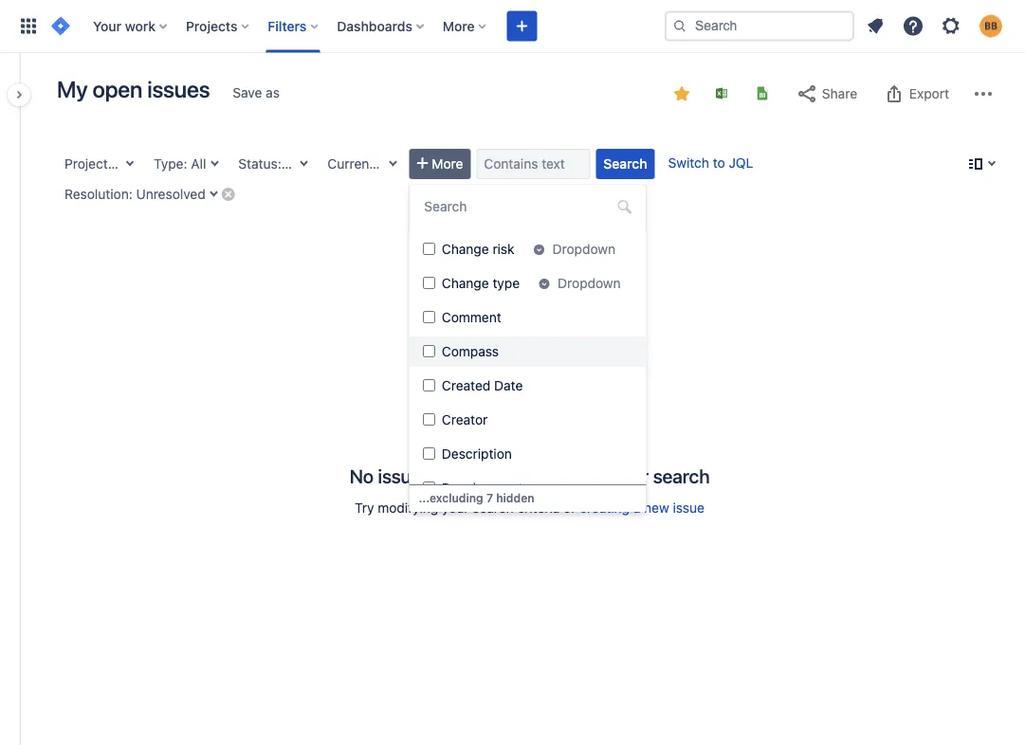 Task type: locate. For each thing, give the bounding box(es) containing it.
change up comment
[[442, 276, 489, 292]]

as
[[266, 85, 280, 101]]

0 vertical spatial your
[[612, 465, 649, 487]]

dropdown image right type
[[538, 279, 550, 290]]

date
[[494, 379, 523, 394]]

your work
[[93, 18, 156, 34]]

a
[[634, 500, 641, 516]]

projects
[[186, 18, 238, 34]]

appswitcher icon image
[[17, 15, 40, 37]]

change
[[442, 242, 489, 258], [442, 276, 489, 292]]

issues up modifying
[[378, 465, 431, 487]]

1 vertical spatial to
[[533, 465, 550, 487]]

your work button
[[87, 11, 175, 41]]

1 vertical spatial search field
[[419, 194, 637, 220]]

0 vertical spatial dropdown image
[[533, 245, 545, 256]]

sidebar navigation image
[[0, 76, 42, 114]]

Search field
[[665, 11, 855, 41], [419, 194, 637, 220]]

1 change from the top
[[442, 242, 489, 258]]

your
[[612, 465, 649, 487], [442, 500, 469, 516]]

type:
[[154, 156, 187, 172]]

save as button
[[223, 78, 289, 108]]

dropdown image for change type
[[538, 279, 550, 290]]

dropdown image
[[533, 245, 545, 256], [538, 279, 550, 290]]

more button right user
[[409, 149, 471, 179]]

search up issue at bottom right
[[653, 465, 710, 487]]

type: all
[[154, 156, 206, 172]]

2 change from the top
[[442, 276, 489, 292]]

search down development
[[473, 500, 514, 516]]

jira software image
[[49, 15, 72, 37], [49, 15, 72, 37]]

change for change type
[[442, 276, 489, 292]]

settings image
[[940, 15, 963, 37]]

0 vertical spatial more
[[443, 18, 475, 34]]

dropdown right type
[[557, 276, 621, 292]]

small image
[[675, 86, 690, 102]]

1 vertical spatial dropdown
[[557, 276, 621, 292]]

project:
[[65, 156, 112, 172]]

all right status:
[[285, 156, 300, 172]]

all for status: all
[[285, 156, 300, 172]]

save as
[[233, 85, 280, 101]]

all for type: all
[[191, 156, 206, 172]]

change risk
[[442, 242, 514, 258]]

banner
[[0, 0, 1026, 53]]

1 horizontal spatial issues
[[378, 465, 431, 487]]

Search issues using keywords text field
[[477, 149, 590, 179]]

all
[[115, 156, 131, 172], [191, 156, 206, 172], [285, 156, 300, 172]]

to left jql
[[713, 155, 725, 171]]

more left create image
[[443, 18, 475, 34]]

change for change risk
[[442, 242, 489, 258]]

were
[[435, 465, 476, 487]]

more
[[443, 18, 475, 34], [432, 156, 463, 172]]

creating
[[580, 500, 630, 516]]

1 vertical spatial dropdown image
[[538, 279, 550, 290]]

share
[[822, 86, 858, 102]]

1 all from the left
[[115, 156, 131, 172]]

issues right open
[[147, 76, 210, 102]]

0 vertical spatial to
[[713, 155, 725, 171]]

issues
[[147, 76, 210, 102], [378, 465, 431, 487]]

match
[[555, 465, 607, 487]]

all up the resolution: unresolved
[[115, 156, 131, 172]]

None checkbox
[[423, 312, 435, 324], [423, 346, 435, 358], [423, 414, 435, 426], [423, 448, 435, 461], [423, 312, 435, 324], [423, 346, 435, 358], [423, 414, 435, 426], [423, 448, 435, 461]]

0 vertical spatial search
[[653, 465, 710, 487]]

all right type:
[[191, 156, 206, 172]]

dropdown
[[552, 242, 615, 258], [557, 276, 621, 292]]

1 horizontal spatial search field
[[665, 11, 855, 41]]

more button
[[437, 11, 494, 41], [409, 149, 471, 179]]

0 vertical spatial more button
[[437, 11, 494, 41]]

switch
[[668, 155, 710, 171]]

issue
[[673, 500, 705, 516]]

2 horizontal spatial all
[[285, 156, 300, 172]]

to up criteria
[[533, 465, 550, 487]]

1 vertical spatial your
[[442, 500, 469, 516]]

2 all from the left
[[191, 156, 206, 172]]

work
[[125, 18, 156, 34]]

all criteria element
[[409, 30, 646, 746]]

1 horizontal spatial search
[[653, 465, 710, 487]]

your down were
[[442, 500, 469, 516]]

created date
[[442, 379, 523, 394]]

no issues were found to match your search
[[350, 465, 710, 487]]

0 horizontal spatial all
[[115, 156, 131, 172]]

change up change type on the top of page
[[442, 242, 489, 258]]

option
[[409, 201, 646, 231]]

None checkbox
[[423, 243, 435, 256], [423, 277, 435, 290], [423, 380, 435, 392], [423, 482, 435, 495], [423, 243, 435, 256], [423, 277, 435, 290], [423, 380, 435, 392], [423, 482, 435, 495]]

user
[[378, 156, 407, 172]]

3 all from the left
[[285, 156, 300, 172]]

status: all
[[238, 156, 300, 172]]

search field down search issues using keywords text field on the top of the page
[[419, 194, 637, 220]]

0 horizontal spatial search
[[473, 500, 514, 516]]

search image
[[673, 18, 688, 34]]

creator
[[442, 413, 487, 428]]

resolution:
[[65, 186, 133, 202]]

your up a
[[612, 465, 649, 487]]

created
[[442, 379, 490, 394]]

dashboards button
[[331, 11, 432, 41]]

unresolved
[[136, 186, 206, 202]]

filters button
[[262, 11, 326, 41]]

0 horizontal spatial issues
[[147, 76, 210, 102]]

open
[[92, 76, 142, 102]]

1 horizontal spatial all
[[191, 156, 206, 172]]

...excluding 7 hidden
[[419, 491, 535, 505]]

resolution: unresolved
[[65, 186, 206, 202]]

my open issues
[[57, 76, 210, 102]]

0 vertical spatial dropdown
[[552, 242, 615, 258]]

dropdown for change risk
[[552, 242, 615, 258]]

dropdown image right risk
[[533, 245, 545, 256]]

0 vertical spatial issues
[[147, 76, 210, 102]]

1 vertical spatial more
[[432, 156, 463, 172]]

0 horizontal spatial search field
[[419, 194, 637, 220]]

remove criteria image
[[221, 186, 236, 202]]

no
[[350, 465, 374, 487]]

primary element
[[11, 0, 665, 53]]

search field up open in google sheets image at top right
[[665, 11, 855, 41]]

search
[[604, 156, 648, 172]]

more button left create image
[[437, 11, 494, 41]]

create image
[[511, 15, 534, 37]]

dashboards
[[337, 18, 413, 34]]

0 vertical spatial change
[[442, 242, 489, 258]]

1 vertical spatial change
[[442, 276, 489, 292]]

search
[[653, 465, 710, 487], [473, 500, 514, 516]]

to
[[713, 155, 725, 171], [533, 465, 550, 487]]

dropdown right risk
[[552, 242, 615, 258]]

compass
[[442, 344, 499, 360]]

more right user
[[432, 156, 463, 172]]



Task type: describe. For each thing, give the bounding box(es) containing it.
...excluding
[[419, 491, 484, 505]]

switch to jql link
[[668, 155, 754, 171]]

more button inside primary element
[[437, 11, 494, 41]]

default image
[[617, 199, 632, 214]]

notifications image
[[864, 15, 887, 37]]

banner containing your work
[[0, 0, 1026, 53]]

open in google sheets image
[[755, 86, 770, 101]]

search button
[[596, 149, 655, 179]]

project: all
[[65, 156, 131, 172]]

help image
[[902, 15, 925, 37]]

modifying
[[378, 500, 439, 516]]

dropdown for change type
[[557, 276, 621, 292]]

current user
[[328, 156, 407, 172]]

risk
[[492, 242, 514, 258]]

type
[[492, 276, 519, 292]]

status:
[[238, 156, 282, 172]]

change type
[[442, 276, 519, 292]]

more inside primary element
[[443, 18, 475, 34]]

creating a new issue link
[[580, 500, 705, 516]]

found
[[481, 465, 529, 487]]

your profile and settings image
[[980, 15, 1003, 37]]

description
[[442, 447, 512, 462]]

1 vertical spatial search
[[473, 500, 514, 516]]

1 horizontal spatial to
[[713, 155, 725, 171]]

dropdown image for change risk
[[533, 245, 545, 256]]

1 vertical spatial issues
[[378, 465, 431, 487]]

save
[[233, 85, 262, 101]]

export
[[910, 86, 950, 102]]

all for project: all
[[115, 156, 131, 172]]

or
[[564, 500, 576, 516]]

comment
[[442, 310, 501, 326]]

1 horizontal spatial your
[[612, 465, 649, 487]]

share link
[[786, 79, 867, 109]]

open in microsoft excel image
[[714, 86, 730, 101]]

filters
[[268, 18, 307, 34]]

0 vertical spatial search field
[[665, 11, 855, 41]]

projects button
[[180, 11, 257, 41]]

7
[[487, 491, 493, 505]]

0 horizontal spatial your
[[442, 500, 469, 516]]

export button
[[874, 79, 959, 109]]

try modifying your search criteria or creating a new issue
[[355, 500, 705, 516]]

0 horizontal spatial to
[[533, 465, 550, 487]]

development
[[442, 481, 523, 497]]

current
[[328, 156, 374, 172]]

criteria
[[517, 500, 560, 516]]

current user button
[[320, 149, 407, 179]]

jql
[[729, 155, 754, 171]]

new
[[644, 500, 670, 516]]

1 vertical spatial more button
[[409, 149, 471, 179]]

try
[[355, 500, 374, 516]]

my
[[57, 76, 88, 102]]

your
[[93, 18, 121, 34]]

hidden
[[496, 491, 535, 505]]

switch to jql
[[668, 155, 754, 171]]



Task type: vqa. For each thing, say whether or not it's contained in the screenshot.
the topmost 2
no



